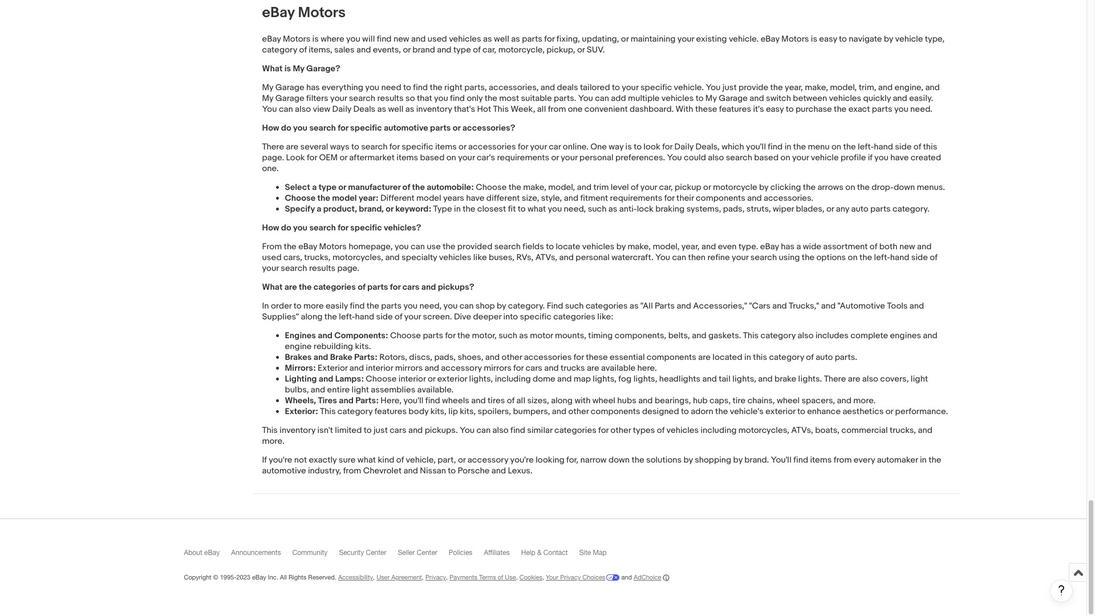 Task type: describe. For each thing, give the bounding box(es) containing it.
3 lights, from the left
[[634, 374, 657, 385]]

your right "filters"
[[330, 93, 347, 104]]

specific inside my garage has everything you need to find the right parts, accessories, and deals tailored to your specific vehicle. you just provide the year, make, model, trim, and engine, and my garage filters your search results so that you find only the most suitable parts. you can add multiple vehicles to my garage and switch between vehicles quickly and easily. you can also view daily deals as well as inventory that's hot this week, all from one convenient dashboard. with these features it's easy to purchase the exact parts you need.
[[641, 82, 672, 93]]

the left both
[[860, 252, 872, 263]]

vehicle inside the ebay motors is where you will find new and used vehicles as well as parts for fixing, updating, or maintaining your existing vehicle. ebay motors is easy to navigate by vehicle type, category of items, sales and events, or brand and type of car, motorcycle, pickup, or suv.
[[895, 34, 923, 45]]

hub
[[693, 396, 708, 406]]

is inside there are several ways to search for specific items or accessories for your car online. one way is to look for daily deals, which you'll find in the menu on the left-hand side of this page. look for oem or aftermarket items based on your car's requirements or your personal preferences. you could also search based on your vehicle profile if you have created one.
[[626, 142, 632, 152]]

find inside this inventory isn't limited to just cars and pickups. you can also find similar categories for other types of vehicles including motorcycles, atvs, boats, commercial trucks, and more.
[[511, 425, 525, 436]]

payments terms of use link
[[450, 574, 516, 581]]

2 horizontal spatial from
[[834, 455, 852, 466]]

about ebay link
[[184, 549, 231, 562]]

side inside there are several ways to search for specific items or accessories for your car online. one way is to look for daily deals, which you'll find in the menu on the left-hand side of this page. look for oem or aftermarket items based on your car's requirements or your personal preferences. you could also search based on your vehicle profile if you have created one.
[[895, 142, 912, 152]]

any
[[836, 204, 849, 215]]

what for what is my garage?
[[262, 63, 283, 74]]

1 horizontal spatial light
[[911, 374, 928, 385]]

lexus.
[[508, 466, 533, 477]]

find left only
[[450, 93, 465, 104]]

center for security center
[[366, 549, 386, 557]]

security center
[[339, 549, 386, 557]]

choose parts for the motor, such as motor mounts, timing components, belts, and gaskets. this category also includes complete engines and engine rebuilding kits.
[[285, 330, 938, 352]]

vehicles right locate
[[582, 241, 615, 252]]

you left "filters"
[[262, 104, 277, 115]]

this inside this inventory isn't limited to just cars and pickups. you can also find similar categories for other types of vehicles including motorcycles, atvs, boats, commercial trucks, and more.
[[262, 425, 278, 436]]

automaker
[[877, 455, 918, 466]]

what inside if you're not exactly sure what kind of vehicle, part, or accessory you're looking for, narrow down the solutions by shopping by brand. you'll find items from every automaker in the automotive industry, from chevrolet and nissan to porsche and lexus.
[[358, 455, 376, 466]]

are inside the 'choose interior or exterior lights, including dome and map lights, fog lights, headlights and tail lights, and brake lights. there are also covers, light bulbs, and entire light assemblies available.'
[[848, 374, 861, 385]]

0 horizontal spatial items
[[397, 152, 418, 163]]

can inside in order to more easily find the parts you need, you can shop by category. find such categories as "all parts and accessories," "cars and trucks," and "automotive tools and supplies" along the left-hand side of your screen. dive deeper into specific categories like:
[[460, 301, 474, 312]]

even
[[718, 241, 737, 252]]

for left car
[[518, 142, 528, 152]]

are left located
[[698, 352, 711, 363]]

your up clicking
[[792, 152, 809, 163]]

the right specify
[[317, 193, 330, 204]]

or left 'brand'
[[403, 45, 411, 56]]

2 wheel from the left
[[777, 396, 800, 406]]

"cars
[[749, 301, 771, 312]]

find inside there are several ways to search for specific items or accessories for your car online. one way is to look for daily deals, which you'll find in the menu on the left-hand side of this page. look for oem or aftermarket items based on your car's requirements or your personal preferences. you could also search based on your vehicle profile if you have created one.
[[768, 142, 783, 152]]

accessory inside the brakes and brake parts: rotors, discs, pads, shoes, and other accessories for these essential components are located in this category of auto parts. mirrors: exterior and interior mirrors and accessory mirrors for cars and trucks are available here.
[[441, 363, 482, 374]]

1 based from the left
[[420, 152, 445, 163]]

for left dome in the bottom of the page
[[513, 363, 524, 374]]

1 you're from the left
[[269, 455, 292, 466]]

you down pickups?
[[444, 301, 458, 312]]

order
[[271, 301, 292, 312]]

1 horizontal spatial items
[[435, 142, 457, 152]]

specialty
[[402, 252, 437, 263]]

search up motorcycle
[[726, 152, 752, 163]]

your up dashboard.
[[622, 82, 639, 93]]

pads, inside the brakes and brake parts: rotors, discs, pads, shoes, and other accessories for these essential components are located in this category of auto parts. mirrors: exterior and interior mirrors and accessory mirrors for cars and trucks are available here.
[[434, 352, 456, 363]]

your down from on the left of the page
[[262, 263, 279, 274]]

of up keyword:
[[403, 182, 410, 193]]

locate
[[556, 241, 580, 252]]

for left oem
[[307, 152, 317, 163]]

ebay inside about ebay link
[[204, 549, 220, 557]]

in
[[262, 301, 269, 312]]

tires
[[318, 396, 337, 406]]

make, inside "select a type or manufacturer of the automobile: choose the make, model, and trim level of your car, pickup or motorcycle by clicking the arrows on the drop-down menus. choose the model year: different model years have different size, style, and fitment requirements for their components and accessories. specify a product, brand, or keyword: type in the closest fit to what you need, such as anti-lock braking systems, pads, struts, wiper blades, or any auto parts category."
[[523, 182, 546, 193]]

categories up timing
[[586, 301, 628, 312]]

for inside the ebay motors is where you will find new and used vehicles as well as parts for fixing, updating, or maintaining your existing vehicle. ebay motors is easy to navigate by vehicle type, category of items, sales and events, or brand and type of car, motorcycle, pickup, or suv.
[[544, 34, 555, 45]]

type
[[433, 204, 452, 215]]

ebay motors
[[262, 4, 346, 22]]

garage down what is my garage?
[[275, 82, 304, 93]]

complete
[[851, 330, 888, 341]]

kind
[[378, 455, 394, 466]]

adchoice link
[[634, 574, 670, 581]]

vehicle. inside my garage has everything you need to find the right parts, accessories, and deals tailored to your specific vehicle. you just provide the year, make, model, trim, and engine, and my garage filters your search results so that you find only the most suitable parts. you can add multiple vehicles to my garage and switch between vehicles quickly and easily. you can also view daily deals as well as inventory that's hot this week, all from one convenient dashboard. with these features it's easy to purchase the exact parts you need.
[[674, 82, 704, 93]]

new inside from the ebay motors homepage, you can use the provided search fields to locate vehicles by make, model, year, and even type. ebay has a wide assortment of both new and used cars, trucks, motorcycles, and specialty vehicles like buses, rvs, atvs, and personal watercraft. you can then refine your search using the options on the left-hand side of your search results page.
[[900, 241, 915, 252]]

do for how do you search for specific vehicles?
[[281, 223, 291, 233]]

navigate
[[849, 34, 882, 45]]

quickly
[[863, 93, 891, 104]]

as right deals
[[377, 104, 386, 115]]

type,
[[925, 34, 945, 45]]

parts. inside the brakes and brake parts: rotors, discs, pads, shoes, and other accessories for these essential components are located in this category of auto parts. mirrors: exterior and interior mirrors and accessory mirrors for cars and trucks are available here.
[[835, 352, 857, 363]]

week,
[[511, 104, 535, 115]]

the left right
[[430, 82, 443, 93]]

including inside the 'choose interior or exterior lights, including dome and map lights, fog lights, headlights and tail lights, and brake lights. there are also covers, light bulbs, and entire light assemblies available.'
[[495, 374, 531, 385]]

can left then
[[672, 252, 686, 263]]

along inside in order to more easily find the parts you need, you can shop by category. find such categories as "all parts and accessories," "cars and trucks," and "automotive tools and supplies" along the left-hand side of your screen. dive deeper into specific categories like:
[[301, 312, 323, 322]]

bulbs,
[[285, 385, 309, 396]]

exterior:
[[285, 406, 318, 417]]

garage left it's at right
[[719, 93, 748, 104]]

reserved.
[[308, 574, 336, 581]]

components inside "select a type or manufacturer of the automobile: choose the make, model, and trim level of your car, pickup or motorcycle by clicking the arrows on the drop-down menus. choose the model year: different model years have different size, style, and fitment requirements for their components and accessories. specify a product, brand, or keyword: type in the closest fit to what you need, such as anti-lock braking systems, pads, struts, wiper blades, or any auto parts category."
[[696, 193, 746, 204]]

my garage has everything you need to find the right parts, accessories, and deals tailored to your specific vehicle. you just provide the year, make, model, trim, and engine, and my garage filters your search results so that you find only the most suitable parts. you can add multiple vehicles to my garage and switch between vehicles quickly and easily. you can also view daily deals as well as inventory that's hot this week, all from one convenient dashboard. with these features it's easy to purchase the exact parts you need.
[[262, 82, 940, 115]]

choose up closest
[[476, 182, 507, 193]]

car, inside the ebay motors is where you will find new and used vehicles as well as parts for fixing, updating, or maintaining your existing vehicle. ebay motors is easy to navigate by vehicle type, category of items, sales and events, or brand and type of car, motorcycle, pickup, or suv.
[[483, 45, 496, 56]]

for inside "select a type or manufacturer of the automobile: choose the make, model, and trim level of your car, pickup or motorcycle by clicking the arrows on the drop-down menus. choose the model year: different model years have different size, style, and fitment requirements for their components and accessories. specify a product, brand, or keyword: type in the closest fit to what you need, such as anti-lock braking systems, pads, struts, wiper blades, or any auto parts category."
[[664, 193, 675, 204]]

all
[[280, 574, 287, 581]]

1 , from the left
[[373, 574, 375, 581]]

items,
[[309, 45, 332, 56]]

there are several ways to search for specific items or accessories for your car online. one way is to look for daily deals, which you'll find in the menu on the left-hand side of this page. look for oem or aftermarket items based on your car's requirements or your personal preferences. you could also search based on your vehicle profile if you have created one.
[[262, 142, 941, 174]]

fog
[[619, 374, 632, 385]]

of inside in order to more easily find the parts you need, you can shop by category. find such categories as "all parts and accessories," "cars and trucks," and "automotive tools and supplies" along the left-hand side of your screen. dive deeper into specific categories like:
[[395, 312, 402, 322]]

specific inside in order to more easily find the parts you need, you can shop by category. find such categories as "all parts and accessories," "cars and trucks," and "automotive tools and supplies" along the left-hand side of your screen. dive deeper into specific categories like:
[[520, 312, 552, 322]]

you inside there are several ways to search for specific items or accessories for your car online. one way is to look for daily deals, which you'll find in the menu on the left-hand side of this page. look for oem or aftermarket items based on your car's requirements or your personal preferences. you could also search based on your vehicle profile if you have created one.
[[667, 152, 682, 163]]

on inside from the ebay motors homepage, you can use the provided search fields to locate vehicles by make, model, year, and even type. ebay has a wide assortment of both new and used cars, trucks, motorcycles, and specialty vehicles like buses, rvs, atvs, and personal watercraft. you can then refine your search using the options on the left-hand side of your search results page.
[[848, 252, 858, 263]]

specific up homepage, at the left top
[[350, 223, 382, 233]]

parts inside choose parts for the motor, such as motor mounts, timing components, belts, and gaskets. this category also includes complete engines and engine rebuilding kits.
[[423, 330, 443, 341]]

by inside from the ebay motors homepage, you can use the provided search fields to locate vehicles by make, model, year, and even type. ebay has a wide assortment of both new and used cars, trucks, motorcycles, and specialty vehicles like buses, rvs, atvs, and personal watercraft. you can then refine your search using the options on the left-hand side of your search results page.
[[616, 241, 626, 252]]

kits.
[[355, 341, 371, 352]]

belts,
[[668, 330, 690, 341]]

or left online. on the top of page
[[551, 152, 559, 163]]

1 horizontal spatial automotive
[[384, 123, 428, 134]]

just inside this inventory isn't limited to just cars and pickups. you can also find similar categories for other types of vehicles including motorcycles, atvs, boats, commercial trucks, and more.
[[374, 425, 388, 436]]

auto inside "select a type or manufacturer of the automobile: choose the make, model, and trim level of your car, pickup or motorcycle by clicking the arrows on the drop-down menus. choose the model year: different model years have different size, style, and fitment requirements for their components and accessories. specify a product, brand, or keyword: type in the closest fit to what you need, such as anti-lock braking systems, pads, struts, wiper blades, or any auto parts category."
[[851, 204, 869, 215]]

find right need
[[413, 82, 428, 93]]

security center link
[[339, 549, 398, 562]]

page. inside there are several ways to search for specific items or accessories for your car online. one way is to look for daily deals, which you'll find in the menu on the left-hand side of this page. look for oem or aftermarket items based on your car's requirements or your personal preferences. you could also search based on your vehicle profile if you have created one.
[[262, 152, 284, 163]]

2 based from the left
[[754, 152, 779, 163]]

4 lights, from the left
[[733, 374, 756, 385]]

side inside from the ebay motors homepage, you can use the provided search fields to locate vehicles by make, model, year, and even type. ebay has a wide assortment of both new and used cars, trucks, motorcycles, and specialty vehicles like buses, rvs, atvs, and personal watercraft. you can then refine your search using the options on the left-hand side of your search results page.
[[911, 252, 928, 263]]

help & contact link
[[521, 549, 579, 562]]

for up ways
[[338, 123, 348, 134]]

their
[[677, 193, 694, 204]]

parts
[[655, 301, 675, 312]]

as left motorcycle,
[[483, 34, 492, 45]]

can left add
[[595, 93, 609, 104]]

the right using
[[802, 252, 815, 263]]

of inside there are several ways to search for specific items or accessories for your car online. one way is to look for daily deals, which you'll find in the menu on the left-hand side of this page. look for oem or aftermarket items based on your car's requirements or your personal preferences. you could also search based on your vehicle profile if you have created one.
[[914, 142, 921, 152]]

by right the solutions
[[684, 455, 693, 466]]

hubs
[[617, 396, 637, 406]]

categories up easily
[[314, 282, 356, 293]]

search left using
[[751, 252, 777, 263]]

search down how do you search for specific automotive parts or accessories?
[[361, 142, 388, 152]]

options
[[817, 252, 846, 263]]

way
[[609, 142, 624, 152]]

aesthetics
[[843, 406, 884, 417]]

need
[[381, 82, 401, 93]]

wheels
[[442, 396, 469, 406]]

your left car's in the left top of the page
[[458, 152, 475, 163]]

parts down homepage, at the left top
[[367, 282, 388, 293]]

1 vertical spatial a
[[317, 204, 321, 215]]

categories up mounts,
[[553, 312, 596, 322]]

type.
[[739, 241, 758, 252]]

rvs,
[[517, 252, 534, 263]]

specific inside there are several ways to search for specific items or accessories for your car online. one way is to look for daily deals, which you'll find in the menu on the left-hand side of this page. look for oem or aftermarket items based on your car's requirements or your personal preferences. you could also search based on your vehicle profile if you have created one.
[[402, 142, 433, 152]]

for up map
[[574, 352, 584, 363]]

can left use
[[411, 241, 425, 252]]

down inside if you're not exactly sure what kind of vehicle, part, or accessory you're looking for, narrow down the solutions by shopping by brand. you'll find items from every automaker in the automotive industry, from chevrolet and nissan to porsche and lexus.
[[609, 455, 630, 466]]

motorcycles, inside this inventory isn't limited to just cars and pickups. you can also find similar categories for other types of vehicles including motorcycles, atvs, boats, commercial trucks, and more.
[[739, 425, 789, 436]]

filters
[[306, 93, 328, 104]]

or inside the 'choose interior or exterior lights, including dome and map lights, fog lights, headlights and tail lights, and brake lights. there are also covers, light bulbs, and entire light assemblies available.'
[[428, 374, 436, 385]]

from
[[262, 241, 282, 252]]

tools
[[887, 301, 908, 312]]

to right ways
[[351, 142, 359, 152]]

from the ebay motors homepage, you can use the provided search fields to locate vehicles by make, model, year, and even type. ebay has a wide assortment of both new and used cars, trucks, motorcycles, and specialty vehicles like buses, rvs, atvs, and personal watercraft. you can then refine your search using the options on the left-hand side of your search results page.
[[262, 241, 938, 274]]

select a type or manufacturer of the automobile: choose the make, model, and trim level of your car, pickup or motorcycle by clicking the arrows on the drop-down menus. choose the model year: different model years have different size, style, and fitment requirements for their components and accessories. specify a product, brand, or keyword: type in the closest fit to what you need, such as anti-lock braking systems, pads, struts, wiper blades, or any auto parts category.
[[285, 182, 945, 215]]

caps,
[[710, 396, 731, 406]]

find inside in order to more easily find the parts you need, you can shop by category. find such categories as "all parts and accessories," "cars and trucks," and "automotive tools and supplies" along the left-hand side of your screen. dive deeper into specific categories like:
[[350, 301, 365, 312]]

to inside "select a type or manufacturer of the automobile: choose the make, model, and trim level of your car, pickup or motorcycle by clicking the arrows on the drop-down menus. choose the model year: different model years have different size, style, and fitment requirements for their components and accessories. specify a product, brand, or keyword: type in the closest fit to what you need, such as anti-lock braking systems, pads, struts, wiper blades, or any auto parts category."
[[518, 204, 526, 215]]

your left car
[[530, 142, 547, 152]]

profile
[[841, 152, 866, 163]]

accessories?
[[463, 123, 515, 134]]

atvs, inside from the ebay motors homepage, you can use the provided search fields to locate vehicles by make, model, year, and even type. ebay has a wide assortment of both new and used cars, trucks, motorcycles, and specialty vehicles like buses, rvs, atvs, and personal watercraft. you can then refine your search using the options on the left-hand side of your search results page.
[[536, 252, 557, 263]]

online.
[[563, 142, 589, 152]]

shoes,
[[458, 352, 483, 363]]

community
[[292, 549, 328, 557]]

5 , from the left
[[542, 574, 544, 581]]

ebay motors main content
[[253, 0, 1073, 602]]

as left that
[[405, 104, 414, 115]]

parts inside in order to more easily find the parts you need, you can shop by category. find such categories as "all parts and accessories," "cars and trucks," and "automotive tools and supplies" along the left-hand side of your screen. dive deeper into specific categories like:
[[381, 301, 402, 312]]

vehicles left 'quickly'
[[829, 93, 861, 104]]

these inside my garage has everything you need to find the right parts, accessories, and deals tailored to your specific vehicle. you just provide the year, make, model, trim, and engine, and my garage filters your search results so that you find only the most suitable parts. you can add multiple vehicles to my garage and switch between vehicles quickly and easily. you can also view daily deals as well as inventory that's hot this week, all from one convenient dashboard. with these features it's easy to purchase the exact parts you need.
[[695, 104, 717, 115]]

2 you're from the left
[[510, 455, 534, 466]]

your left one
[[561, 152, 578, 163]]

or down that's
[[453, 123, 461, 134]]

on right menu
[[832, 142, 841, 152]]

struts,
[[747, 204, 771, 215]]

you left need.
[[894, 104, 909, 115]]

by left brand.
[[733, 455, 743, 466]]

or right oem
[[340, 152, 347, 163]]

left- inside there are several ways to search for specific items or accessories for your car online. one way is to look for daily deals, which you'll find in the menu on the left-hand side of this page. look for oem or aftermarket items based on your car's requirements or your personal preferences. you could also search based on your vehicle profile if you have created one.
[[858, 142, 874, 152]]

to left purchase
[[786, 104, 794, 115]]

anti-
[[619, 204, 637, 215]]

components inside the brakes and brake parts: rotors, discs, pads, shoes, and other accessories for these essential components are located in this category of auto parts. mirrors: exterior and interior mirrors and accessory mirrors for cars and trucks are available here.
[[647, 352, 696, 363]]

vehicles inside this inventory isn't limited to just cars and pickups. you can also find similar categories for other types of vehicles including motorcycles, atvs, boats, commercial trucks, and more.
[[667, 425, 699, 436]]

level
[[611, 182, 629, 193]]

how for how do you search for specific vehicles?
[[262, 223, 279, 233]]

to right tailored
[[612, 82, 620, 93]]

the right automaker
[[929, 455, 941, 466]]

the inside choose parts for the motor, such as motor mounts, timing components, belts, and gaskets. this category also includes complete engines and engine rebuilding kits.
[[457, 330, 470, 341]]

like
[[473, 252, 487, 263]]

available.
[[417, 385, 454, 396]]

parts inside the ebay motors is where you will find new and used vehicles as well as parts for fixing, updating, or maintaining your existing vehicle. ebay motors is easy to navigate by vehicle type, category of items, sales and events, or brand and type of car, motorcycle, pickup, or suv.
[[522, 34, 543, 45]]

accessories.
[[764, 193, 814, 204]]

left- inside from the ebay motors homepage, you can use the provided search fields to locate vehicles by make, model, year, and even type. ebay has a wide assortment of both new and used cars, trucks, motorcycles, and specialty vehicles like buses, rvs, atvs, and personal watercraft. you can then refine your search using the options on the left-hand side of your search results page.
[[874, 252, 890, 263]]

is left 'navigate'
[[811, 34, 817, 45]]

also inside this inventory isn't limited to just cars and pickups. you can also find similar categories for other types of vehicles including motorcycles, atvs, boats, commercial trucks, and more.
[[493, 425, 509, 436]]

to left enhance
[[797, 406, 805, 417]]

aftermarket
[[349, 152, 395, 163]]

by inside in order to more easily find the parts you need, you can shop by category. find such categories as "all parts and accessories," "cars and trucks," and "automotive tools and supplies" along the left-hand side of your screen. dive deeper into specific categories like:
[[497, 301, 506, 312]]

of inside the brakes and brake parts: rotors, discs, pads, shoes, and other accessories for these essential components are located in this category of auto parts. mirrors: exterior and interior mirrors and accessory mirrors for cars and trucks are available here.
[[806, 352, 814, 363]]

both
[[879, 241, 898, 252]]

as left pickup,
[[511, 34, 520, 45]]

interior inside the brakes and brake parts: rotors, discs, pads, shoes, and other accessories for these essential components are located in this category of auto parts. mirrors: exterior and interior mirrors and accessory mirrors for cars and trucks are available here.
[[366, 363, 393, 374]]

what are the categories of parts for cars and pickups?
[[262, 282, 474, 293]]

the left arrows
[[803, 182, 816, 193]]

as inside "select a type or manufacturer of the automobile: choose the make, model, and trim level of your car, pickup or motorcycle by clicking the arrows on the drop-down menus. choose the model year: different model years have different size, style, and fitment requirements for their components and accessories. specify a product, brand, or keyword: type in the closest fit to what you need, such as anti-lock braking systems, pads, struts, wiper blades, or any auto parts category."
[[609, 204, 617, 215]]

1 privacy from the left
[[426, 574, 446, 581]]

the right only
[[485, 93, 497, 104]]

vehicles right multiple
[[662, 93, 694, 104]]

2 lights, from the left
[[593, 374, 617, 385]]

terms
[[479, 574, 496, 581]]

brakes
[[285, 352, 312, 363]]

category inside wheels, tires and parts: here, you'll find wheels and tires of all sizes, along with wheel hubs and bearings, hub caps, tire chains, wheel spacers, and more. exterior: this category features body kits, lip kits, spoilers, bumpers, and other components designed to adorn the vehicle's exterior to enhance aesthetics or performance.
[[338, 406, 373, 417]]

choose down look
[[285, 193, 316, 204]]

you down specify
[[293, 223, 308, 233]]

has inside my garage has everything you need to find the right parts, accessories, and deals tailored to your specific vehicle. you just provide the year, make, model, trim, and engine, and my garage filters your search results so that you find only the most suitable parts. you can add multiple vehicles to my garage and switch between vehicles quickly and easily. you can also view daily deals as well as inventory that's hot this week, all from one convenient dashboard. with these features it's easy to purchase the exact parts you need.
[[306, 82, 320, 93]]

policies link
[[449, 549, 484, 562]]

or left suv.
[[577, 45, 585, 56]]

parts inside "select a type or manufacturer of the automobile: choose the make, model, and trim level of your car, pickup or motorcycle by clicking the arrows on the drop-down menus. choose the model year: different model years have different size, style, and fitment requirements for their components and accessories. specify a product, brand, or keyword: type in the closest fit to what you need, such as anti-lock braking systems, pads, struts, wiper blades, or any auto parts category."
[[871, 204, 891, 215]]

vehicle inside there are several ways to search for specific items or accessories for your car online. one way is to look for daily deals, which you'll find in the menu on the left-hand side of this page. look for oem or aftermarket items based on your car's requirements or your personal preferences. you could also search based on your vehicle profile if you have created one.
[[811, 152, 839, 163]]

lock
[[637, 204, 654, 215]]

model, inside "select a type or manufacturer of the automobile: choose the make, model, and trim level of your car, pickup or motorcycle by clicking the arrows on the drop-down menus. choose the model year: different model years have different size, style, and fitment requirements for their components and accessories. specify a product, brand, or keyword: type in the closest fit to what you need, such as anti-lock braking systems, pads, struts, wiper blades, or any auto parts category."
[[548, 182, 575, 193]]

also inside the 'choose interior or exterior lights, including dome and map lights, fog lights, headlights and tail lights, and brake lights. there are also covers, light bulbs, and entire light assemblies available.'
[[862, 374, 878, 385]]

wheels, tires and parts: here, you'll find wheels and tires of all sizes, along with wheel hubs and bearings, hub caps, tire chains, wheel spacers, and more. exterior: this category features body kits, lip kits, spoilers, bumpers, and other components designed to adorn the vehicle's exterior to enhance aesthetics or performance.
[[285, 396, 948, 417]]

here,
[[381, 396, 402, 406]]

use
[[427, 241, 441, 252]]

part,
[[438, 455, 456, 466]]

0 horizontal spatial from
[[343, 466, 361, 477]]

different
[[380, 193, 415, 204]]

the right from on the left of the page
[[284, 241, 297, 252]]

nissan
[[420, 466, 446, 477]]

using
[[779, 252, 800, 263]]

model, inside from the ebay motors homepage, you can use the provided search fields to locate vehicles by make, model, year, and even type. ebay has a wide assortment of both new and used cars, trucks, motorcycles, and specialty vehicles like buses, rvs, atvs, and personal watercraft. you can then refine your search using the options on the left-hand side of your search results page.
[[653, 241, 680, 252]]

year:
[[359, 193, 379, 204]]

of left "items,"
[[299, 45, 307, 56]]

headlights
[[659, 374, 701, 385]]

the up the 'more'
[[299, 282, 312, 293]]

inc.
[[268, 574, 278, 581]]

parts. inside my garage has everything you need to find the right parts, accessories, and deals tailored to your specific vehicle. you just provide the year, make, model, trim, and engine, and my garage filters your search results so that you find only the most suitable parts. you can add multiple vehicles to my garage and switch between vehicles quickly and easily. you can also view daily deals as well as inventory that's hot this week, all from one convenient dashboard. with these features it's easy to purchase the exact parts you need.
[[554, 93, 576, 104]]

search down product,
[[309, 223, 336, 233]]

your right refine
[[732, 252, 749, 263]]

search left fields
[[494, 241, 521, 252]]

choose inside the 'choose interior or exterior lights, including dome and map lights, fog lights, headlights and tail lights, and brake lights. there are also covers, light bulbs, and entire light assemblies available.'
[[366, 374, 397, 385]]

there inside there are several ways to search for specific items or accessories for your car online. one way is to look for daily deals, which you'll find in the menu on the left-hand side of this page. look for oem or aftermarket items based on your car's requirements or your personal preferences. you could also search based on your vehicle profile if you have created one.
[[262, 142, 284, 152]]

from inside my garage has everything you need to find the right parts, accessories, and deals tailored to your specific vehicle. you just provide the year, make, model, trim, and engine, and my garage filters your search results so that you find only the most suitable parts. you can add multiple vehicles to my garage and switch between vehicles quickly and easily. you can also view daily deals as well as inventory that's hot this week, all from one convenient dashboard. with these features it's easy to purchase the exact parts you need.
[[548, 104, 566, 115]]

as inside in order to more easily find the parts you need, you can shop by category. find such categories as "all parts and accessories," "cars and trucks," and "automotive tools and supplies" along the left-hand side of your screen. dive deeper into specific categories like:
[[630, 301, 639, 312]]

specific down deals
[[350, 123, 382, 134]]

are right trucks
[[587, 363, 599, 374]]

entire
[[327, 385, 350, 396]]

is left where
[[312, 34, 319, 45]]

how for how do you search for specific automotive parts or accessories?
[[262, 123, 279, 134]]

or right pickup
[[703, 182, 711, 193]]

1 wheel from the left
[[593, 396, 616, 406]]

find inside wheels, tires and parts: here, you'll find wheels and tires of all sizes, along with wheel hubs and bearings, hub caps, tire chains, wheel spacers, and more. exterior: this category features body kits, lip kits, spoilers, bumpers, and other components designed to adorn the vehicle's exterior to enhance aesthetics or performance.
[[425, 396, 440, 406]]

blades,
[[796, 204, 825, 215]]

announcements
[[231, 549, 281, 557]]

to right need
[[403, 82, 411, 93]]

0 vertical spatial cars
[[403, 282, 420, 293]]

tailored
[[580, 82, 610, 93]]

this inside choose parts for the motor, such as motor mounts, timing components, belts, and gaskets. this category also includes complete engines and engine rebuilding kits.
[[743, 330, 759, 341]]

atvs, inside this inventory isn't limited to just cars and pickups. you can also find similar categories for other types of vehicles including motorcycles, atvs, boats, commercial trucks, and more.
[[791, 425, 813, 436]]

to left the adorn
[[681, 406, 689, 417]]

tail
[[719, 374, 731, 385]]

purchase
[[796, 104, 832, 115]]

exterior inside the 'choose interior or exterior lights, including dome and map lights, fog lights, headlights and tail lights, and brake lights. there are also covers, light bulbs, and entire light assemblies available.'
[[437, 374, 467, 385]]

style,
[[541, 193, 562, 204]]

the left exact
[[834, 104, 847, 115]]

the left drop-
[[857, 182, 870, 193]]

the left closest
[[463, 204, 475, 215]]

the right use
[[443, 241, 455, 252]]

just inside my garage has everything you need to find the right parts, accessories, and deals tailored to your specific vehicle. you just provide the year, make, model, trim, and engine, and my garage filters your search results so that you find only the most suitable parts. you can add multiple vehicles to my garage and switch between vehicles quickly and easily. you can also view daily deals as well as inventory that's hot this week, all from one convenient dashboard. with these features it's easy to purchase the exact parts you need.
[[723, 82, 737, 93]]

3 , from the left
[[446, 574, 448, 581]]

agreement
[[391, 574, 422, 581]]

category inside choose parts for the motor, such as motor mounts, timing components, belts, and gaskets. this category also includes complete engines and engine rebuilding kits.
[[761, 330, 796, 341]]

for down product,
[[338, 223, 348, 233]]

accessories for other
[[524, 352, 572, 363]]

this inside wheels, tires and parts: here, you'll find wheels and tires of all sizes, along with wheel hubs and bearings, hub caps, tire chains, wheel spacers, and more. exterior: this category features body kits, lip kits, spoilers, bumpers, and other components designed to adorn the vehicle's exterior to enhance aesthetics or performance.
[[320, 406, 336, 417]]

accessibility
[[338, 574, 373, 581]]

you inside from the ebay motors homepage, you can use the provided search fields to locate vehicles by make, model, year, and even type. ebay has a wide assortment of both new and used cars, trucks, motorcycles, and specialty vehicles like buses, rvs, atvs, and personal watercraft. you can then refine your search using the options on the left-hand side of your search results page.
[[395, 241, 409, 252]]

accessories for or
[[468, 142, 516, 152]]

the up engines and components:
[[324, 312, 337, 322]]

help, opens dialogs image
[[1056, 585, 1067, 596]]

for right look
[[662, 142, 673, 152]]

or left the any at top
[[827, 204, 834, 215]]

of left both
[[870, 241, 878, 252]]

to right with
[[696, 93, 704, 104]]

1 kits, from the left
[[431, 406, 447, 417]]

of right level
[[631, 182, 639, 193]]

select
[[285, 182, 310, 193]]



Task type: locate. For each thing, give the bounding box(es) containing it.
0 horizontal spatial easy
[[766, 104, 784, 115]]

what for what are the categories of parts for cars and pickups?
[[262, 282, 283, 293]]

interior inside the 'choose interior or exterior lights, including dome and map lights, fog lights, headlights and tail lights, and brake lights. there are also covers, light bulbs, and entire light assemblies available.'
[[399, 374, 426, 385]]

0 vertical spatial atvs,
[[536, 252, 557, 263]]

1 horizontal spatial what
[[528, 204, 546, 215]]

1 vertical spatial these
[[586, 352, 608, 363]]

0 vertical spatial what
[[528, 204, 546, 215]]

left- down exact
[[858, 142, 874, 152]]

oem
[[319, 152, 338, 163]]

1 vertical spatial accessories
[[524, 352, 572, 363]]

you right "pickups."
[[460, 425, 475, 436]]

1 horizontal spatial parts.
[[835, 352, 857, 363]]

exterior down brake
[[766, 406, 796, 417]]

the down dive on the left
[[457, 330, 470, 341]]

copyright
[[184, 574, 212, 581]]

fixing,
[[557, 34, 580, 45]]

year, inside from the ebay motors homepage, you can use the provided search fields to locate vehicles by make, model, year, and even type. ebay has a wide assortment of both new and used cars, trucks, motorcycles, and specialty vehicles like buses, rvs, atvs, and personal watercraft. you can then refine your search using the options on the left-hand side of your search results page.
[[682, 241, 700, 252]]

trucks, inside from the ebay motors homepage, you can use the provided search fields to locate vehicles by make, model, year, and even type. ebay has a wide assortment of both new and used cars, trucks, motorcycles, and specialty vehicles like buses, rvs, atvs, and personal watercraft. you can then refine your search using the options on the left-hand side of your search results page.
[[304, 252, 331, 263]]

1 lights, from the left
[[469, 374, 493, 385]]

accessory inside if you're not exactly sure what kind of vehicle, part, or accessory you're looking for, narrow down the solutions by shopping by brand. you'll find items from every automaker in the automotive industry, from chevrolet and nissan to porsche and lexus.
[[468, 455, 508, 466]]

seller
[[398, 549, 415, 557]]

for left the fixing,
[[544, 34, 555, 45]]

easy inside the ebay motors is where you will find new and used vehicles as well as parts for fixing, updating, or maintaining your existing vehicle. ebay motors is easy to navigate by vehicle type, category of items, sales and events, or brand and type of car, motorcycle, pickup, or suv.
[[819, 34, 837, 45]]

what left kind
[[358, 455, 376, 466]]

can inside this inventory isn't limited to just cars and pickups. you can also find similar categories for other types of vehicles including motorcycles, atvs, boats, commercial trucks, and more.
[[477, 425, 491, 436]]

based up automobile:
[[420, 152, 445, 163]]

exact
[[849, 104, 870, 115]]

wheel right with
[[593, 396, 616, 406]]

car
[[549, 142, 561, 152]]

1 horizontal spatial car,
[[659, 182, 673, 193]]

page. up 'what are the categories of parts for cars and pickups?'
[[337, 263, 359, 274]]

for inside choose parts for the motor, such as motor mounts, timing components, belts, and gaskets. this category also includes complete engines and engine rebuilding kits.
[[445, 330, 456, 341]]

1 vertical spatial category.
[[508, 301, 545, 312]]

what right the fit
[[528, 204, 546, 215]]

or inside wheels, tires and parts: here, you'll find wheels and tires of all sizes, along with wheel hubs and bearings, hub caps, tire chains, wheel spacers, and more. exterior: this category features body kits, lip kits, spoilers, bumpers, and other components designed to adorn the vehicle's exterior to enhance aesthetics or performance.
[[886, 406, 893, 417]]

easily.
[[909, 93, 933, 104]]

left- inside in order to more easily find the parts you need, you can shop by category. find such categories as "all parts and accessories," "cars and trucks," and "automotive tools and supplies" along the left-hand side of your screen. dive deeper into specific categories like:
[[339, 312, 355, 322]]

trucks, down 'performance.'
[[890, 425, 916, 436]]

for inside this inventory isn't limited to just cars and pickups. you can also find similar categories for other types of vehicles including motorcycles, atvs, boats, commercial trucks, and more.
[[598, 425, 609, 436]]

from left one
[[548, 104, 566, 115]]

0 vertical spatial accessory
[[441, 363, 482, 374]]

pads, inside "select a type or manufacturer of the automobile: choose the make, model, and trim level of your car, pickup or motorcycle by clicking the arrows on the drop-down menus. choose the model year: different model years have different size, style, and fitment requirements for their components and accessories. specify a product, brand, or keyword: type in the closest fit to what you need, such as anti-lock braking systems, pads, struts, wiper blades, or any auto parts category."
[[723, 204, 745, 215]]

components,
[[615, 330, 666, 341]]

all inside my garage has everything you need to find the right parts, accessories, and deals tailored to your specific vehicle. you just provide the year, make, model, trim, and engine, and my garage filters your search results so that you find only the most suitable parts. you can add multiple vehicles to my garage and switch between vehicles quickly and easily. you can also view daily deals as well as inventory that's hot this week, all from one convenient dashboard. with these features it's easy to purchase the exact parts you need.
[[537, 104, 546, 115]]

1 horizontal spatial make,
[[628, 241, 651, 252]]

bumpers,
[[513, 406, 550, 417]]

hand up the "tools"
[[890, 252, 910, 263]]

used inside from the ebay motors homepage, you can use the provided search fields to locate vehicles by make, model, year, and even type. ebay has a wide assortment of both new and used cars, trucks, motorcycles, and specialty vehicles like buses, rvs, atvs, and personal watercraft. you can then refine your search using the options on the left-hand side of your search results page.
[[262, 252, 282, 263]]

1 horizontal spatial vehicle.
[[729, 34, 759, 45]]

or left car's in the left top of the page
[[459, 142, 466, 152]]

2 , from the left
[[422, 574, 424, 581]]

of down need.
[[914, 142, 921, 152]]

items inside if you're not exactly sure what kind of vehicle, part, or accessory you're looking for, narrow down the solutions by shopping by brand. you'll find items from every automaker in the automotive industry, from chevrolet and nissan to porsche and lexus.
[[810, 455, 832, 466]]

one.
[[262, 163, 279, 174]]

find
[[377, 34, 392, 45], [413, 82, 428, 93], [450, 93, 465, 104], [768, 142, 783, 152], [350, 301, 365, 312], [425, 396, 440, 406], [511, 425, 525, 436], [794, 455, 808, 466]]

inventory down exterior: on the bottom left of the page
[[280, 425, 316, 436]]

find right you'll in the right bottom of the page
[[794, 455, 808, 466]]

motors
[[298, 4, 346, 22], [283, 34, 310, 45], [782, 34, 809, 45], [319, 241, 347, 252]]

categories
[[314, 282, 356, 293], [586, 301, 628, 312], [553, 312, 596, 322], [554, 425, 597, 436]]

0 horizontal spatial there
[[262, 142, 284, 152]]

0 vertical spatial features
[[719, 104, 751, 115]]

along up engines
[[301, 312, 323, 322]]

from
[[548, 104, 566, 115], [834, 455, 852, 466], [343, 466, 361, 477]]

used inside the ebay motors is where you will find new and used vehicles as well as parts for fixing, updating, or maintaining your existing vehicle. ebay motors is easy to navigate by vehicle type, category of items, sales and events, or brand and type of car, motorcycle, pickup, or suv.
[[428, 34, 447, 45]]

model, left then
[[653, 241, 680, 252]]

parts: inside wheels, tires and parts: here, you'll find wheels and tires of all sizes, along with wheel hubs and bearings, hub caps, tire chains, wheel spacers, and more. exterior: this category features body kits, lip kits, spoilers, bumpers, and other components designed to adorn the vehicle's exterior to enhance aesthetics or performance.
[[356, 396, 379, 406]]

years
[[443, 193, 464, 204]]

0 horizontal spatial such
[[499, 330, 517, 341]]

find inside the ebay motors is where you will find new and used vehicles as well as parts for fixing, updating, or maintaining your existing vehicle. ebay motors is easy to navigate by vehicle type, category of items, sales and events, or brand and type of car, motorcycle, pickup, or suv.
[[377, 34, 392, 45]]

including up tires
[[495, 374, 531, 385]]

the right provide
[[770, 82, 783, 93]]

kits, left lip
[[431, 406, 447, 417]]

0 vertical spatial down
[[894, 182, 915, 193]]

to left look
[[634, 142, 642, 152]]

automotive down so
[[384, 123, 428, 134]]

the left menu
[[793, 142, 806, 152]]

choose interior or exterior lights, including dome and map lights, fog lights, headlights and tail lights, and brake lights. there are also covers, light bulbs, and entire light assemblies available.
[[285, 374, 928, 396]]

0 horizontal spatial mirrors
[[395, 363, 423, 374]]

0 horizontal spatial inventory
[[280, 425, 316, 436]]

1 vertical spatial components
[[647, 352, 696, 363]]

requirements
[[497, 152, 549, 163], [610, 193, 662, 204]]

arrows
[[818, 182, 844, 193]]

1 horizontal spatial all
[[537, 104, 546, 115]]

1 horizontal spatial model,
[[653, 241, 680, 252]]

to left 'navigate'
[[839, 34, 847, 45]]

several
[[300, 142, 328, 152]]

of down homepage, at the left top
[[358, 282, 366, 293]]

0 vertical spatial parts.
[[554, 93, 576, 104]]

or up product,
[[338, 182, 346, 193]]

1 vertical spatial side
[[911, 252, 928, 263]]

accessories inside the brakes and brake parts: rotors, discs, pads, shoes, and other accessories for these essential components are located in this category of auto parts. mirrors: exterior and interior mirrors and accessory mirrors for cars and trucks are available here.
[[524, 352, 572, 363]]

0 vertical spatial such
[[588, 204, 607, 215]]

0 horizontal spatial pads,
[[434, 352, 456, 363]]

1 horizontal spatial this
[[923, 142, 937, 152]]

of inside wheels, tires and parts: here, you'll find wheels and tires of all sizes, along with wheel hubs and bearings, hub caps, tire chains, wheel spacers, and more. exterior: this category features body kits, lip kits, spoilers, bumpers, and other components designed to adorn the vehicle's exterior to enhance aesthetics or performance.
[[507, 396, 515, 406]]

all inside wheels, tires and parts: here, you'll find wheels and tires of all sizes, along with wheel hubs and bearings, hub caps, tire chains, wheel spacers, and more. exterior: this category features body kits, lip kits, spoilers, bumpers, and other components designed to adorn the vehicle's exterior to enhance aesthetics or performance.
[[517, 396, 525, 406]]

2 vertical spatial such
[[499, 330, 517, 341]]

2 center from the left
[[417, 549, 437, 557]]

about ebay
[[184, 549, 220, 557]]

1 center from the left
[[366, 549, 386, 557]]

engine
[[285, 341, 312, 352]]

cars,
[[283, 252, 302, 263]]

1 model from the left
[[332, 193, 357, 204]]

are left the several
[[286, 142, 299, 152]]

also down spoilers, on the left bottom
[[493, 425, 509, 436]]

wiper
[[773, 204, 794, 215]]

need, down pickups?
[[420, 301, 442, 312]]

easy inside my garage has everything you need to find the right parts, accessories, and deals tailored to your specific vehicle. you just provide the year, make, model, trim, and engine, and my garage filters your search results so that you find only the most suitable parts. you can add multiple vehicles to my garage and switch between vehicles quickly and easily. you can also view daily deals as well as inventory that's hot this week, all from one convenient dashboard. with these features it's easy to purchase the exact parts you need.
[[766, 104, 784, 115]]

0 vertical spatial pads,
[[723, 204, 745, 215]]

down inside "select a type or manufacturer of the automobile: choose the make, model, and trim level of your car, pickup or motorcycle by clicking the arrows on the drop-down menus. choose the model year: different model years have different size, style, and fitment requirements for their components and accessories. specify a product, brand, or keyword: type in the closest fit to what you need, such as anti-lock braking systems, pads, struts, wiper blades, or any auto parts category."
[[894, 182, 915, 193]]

components:
[[334, 330, 388, 341]]

to inside in order to more easily find the parts you need, you can shop by category. find such categories as "all parts and accessories," "cars and trucks," and "automotive tools and supplies" along the left-hand side of your screen. dive deeper into specific categories like:
[[294, 301, 302, 312]]

0 vertical spatial other
[[502, 352, 522, 363]]

dashboard.
[[630, 104, 674, 115]]

1 horizontal spatial just
[[723, 82, 737, 93]]

vehicle left profile
[[811, 152, 839, 163]]

1 horizontal spatial requirements
[[610, 193, 662, 204]]

buses,
[[489, 252, 515, 263]]

have inside there are several ways to search for specific items or accessories for your car online. one way is to look for daily deals, which you'll find in the menu on the left-hand side of this page. look for oem or aftermarket items based on your car's requirements or your personal preferences. you could also search based on your vehicle profile if you have created one.
[[891, 152, 909, 163]]

vehicle left type,
[[895, 34, 923, 45]]

0 horizontal spatial wheel
[[593, 396, 616, 406]]

2 vertical spatial a
[[797, 241, 801, 252]]

1 vertical spatial atvs,
[[791, 425, 813, 436]]

0 horizontal spatial kits,
[[431, 406, 447, 417]]

0 horizontal spatial daily
[[332, 104, 351, 115]]

light
[[911, 374, 928, 385], [352, 385, 369, 396]]

exterior
[[437, 374, 467, 385], [766, 406, 796, 417]]

ways
[[330, 142, 349, 152]]

0 horizontal spatial automotive
[[262, 466, 306, 477]]

1 vertical spatial down
[[609, 455, 630, 466]]

lights, left fog
[[593, 374, 617, 385]]

of up "parts,"
[[473, 45, 481, 56]]

0 horizontal spatial motorcycles,
[[333, 252, 383, 263]]

results left so
[[377, 93, 404, 104]]

porsche
[[458, 466, 490, 477]]

keyword:
[[395, 204, 431, 215]]

as inside choose parts for the motor, such as motor mounts, timing components, belts, and gaskets. this category also includes complete engines and engine rebuilding kits.
[[519, 330, 528, 341]]

covers,
[[880, 374, 909, 385]]

you'll
[[771, 455, 792, 466]]

brand
[[413, 45, 435, 56]]

you're
[[269, 455, 292, 466], [510, 455, 534, 466]]

in inside if you're not exactly sure what kind of vehicle, part, or accessory you're looking for, narrow down the solutions by shopping by brand. you'll find items from every automaker in the automotive industry, from chevrolet and nissan to porsche and lexus.
[[920, 455, 927, 466]]

other down into
[[502, 352, 522, 363]]

limited
[[335, 425, 362, 436]]

trucks, inside this inventory isn't limited to just cars and pickups. you can also find similar categories for other types of vehicles including motorcycles, atvs, boats, commercial trucks, and more.
[[890, 425, 916, 436]]

other up this inventory isn't limited to just cars and pickups. you can also find similar categories for other types of vehicles including motorcycles, atvs, boats, commercial trucks, and more. on the bottom of page
[[569, 406, 589, 417]]

1 vertical spatial type
[[319, 182, 337, 193]]

in
[[785, 142, 792, 152], [454, 204, 461, 215], [745, 352, 751, 363], [920, 455, 927, 466]]

category inside the ebay motors is where you will find new and used vehicles as well as parts for fixing, updating, or maintaining your existing vehicle. ebay motors is easy to navigate by vehicle type, category of items, sales and events, or brand and type of car, motorcycle, pickup, or suv.
[[262, 45, 297, 56]]

2 kits, from the left
[[460, 406, 476, 417]]

vehicles left like on the top left of page
[[439, 252, 471, 263]]

your
[[546, 574, 559, 581]]

this inventory isn't limited to just cars and pickups. you can also find similar categories for other types of vehicles including motorcycles, atvs, boats, commercial trucks, and more.
[[262, 425, 933, 447]]

other inside the brakes and brake parts: rotors, discs, pads, shoes, and other accessories for these essential components are located in this category of auto parts. mirrors: exterior and interior mirrors and accessory mirrors for cars and trucks are available here.
[[502, 352, 522, 363]]

1 vertical spatial parts:
[[356, 396, 379, 406]]

find inside if you're not exactly sure what kind of vehicle, part, or accessory you're looking for, narrow down the solutions by shopping by brand. you'll find items from every automaker in the automotive industry, from chevrolet and nissan to porsche and lexus.
[[794, 455, 808, 466]]

components right their
[[696, 193, 746, 204]]

ebay
[[262, 4, 295, 22], [262, 34, 281, 45], [761, 34, 780, 45], [298, 241, 317, 252], [760, 241, 779, 252], [204, 549, 220, 557], [252, 574, 266, 581]]

0 horizontal spatial have
[[466, 193, 485, 204]]

brand,
[[359, 204, 384, 215]]

make, right "different"
[[523, 182, 546, 193]]

spoilers,
[[478, 406, 511, 417]]

affiliates link
[[484, 549, 521, 562]]

personal inside from the ebay motors homepage, you can use the provided search fields to locate vehicles by make, model, year, and even type. ebay has a wide assortment of both new and used cars, trucks, motorcycles, and specialty vehicles like buses, rvs, atvs, and personal watercraft. you can then refine your search using the options on the left-hand side of your search results page.
[[576, 252, 610, 263]]

parts down drop-
[[871, 204, 891, 215]]

0 vertical spatial just
[[723, 82, 737, 93]]

new inside the ebay motors is where you will find new and used vehicles as well as parts for fixing, updating, or maintaining your existing vehicle. ebay motors is easy to navigate by vehicle type, category of items, sales and events, or brand and type of car, motorcycle, pickup, or suv.
[[394, 34, 409, 45]]

find right easily
[[350, 301, 365, 312]]

parts down screen.
[[423, 330, 443, 341]]

1 vertical spatial vehicle.
[[674, 82, 704, 93]]

my
[[293, 63, 304, 74], [262, 82, 273, 93], [262, 93, 273, 104], [706, 93, 717, 104]]

by
[[884, 34, 893, 45], [759, 182, 769, 193], [616, 241, 626, 252], [497, 301, 506, 312], [684, 455, 693, 466], [733, 455, 743, 466]]

items up automobile:
[[435, 142, 457, 152]]

1 vertical spatial left-
[[874, 252, 890, 263]]

of left use at the left bottom
[[498, 574, 503, 581]]

you're left looking
[[510, 455, 534, 466]]

more. inside wheels, tires and parts: here, you'll find wheels and tires of all sizes, along with wheel hubs and bearings, hub caps, tire chains, wheel spacers, and more. exterior: this category features body kits, lip kits, spoilers, bumpers, and other components designed to adorn the vehicle's exterior to enhance aesthetics or performance.
[[854, 396, 876, 406]]

parts,
[[464, 82, 487, 93]]

search down view
[[309, 123, 336, 134]]

view
[[313, 104, 330, 115]]

cars inside this inventory isn't limited to just cars and pickups. you can also find similar categories for other types of vehicles including motorcycles, atvs, boats, commercial trucks, and more.
[[390, 425, 407, 436]]

make,
[[805, 82, 828, 93], [523, 182, 546, 193], [628, 241, 651, 252]]

the right the adorn
[[715, 406, 728, 417]]

1 horizontal spatial trucks,
[[890, 425, 916, 436]]

0 horizontal spatial car,
[[483, 45, 496, 56]]

your inside in order to more easily find the parts you need, you can shop by category. find such categories as "all parts and accessories," "cars and trucks," and "automotive tools and supplies" along the left-hand side of your screen. dive deeper into specific categories like:
[[404, 312, 421, 322]]

daily right view
[[332, 104, 351, 115]]

0 vertical spatial results
[[377, 93, 404, 104]]

2 vertical spatial make,
[[628, 241, 651, 252]]

parts inside my garage has everything you need to find the right parts, accessories, and deals tailored to your specific vehicle. you just provide the year, make, model, trim, and engine, and my garage filters your search results so that you find only the most suitable parts. you can add multiple vehicles to my garage and switch between vehicles quickly and easily. you can also view daily deals as well as inventory that's hot this week, all from one convenient dashboard. with these features it's easy to purchase the exact parts you need.
[[872, 104, 893, 115]]

0 vertical spatial these
[[695, 104, 717, 115]]

this inside my garage has everything you need to find the right parts, accessories, and deals tailored to your specific vehicle. you just provide the year, make, model, trim, and engine, and my garage filters your search results so that you find only the most suitable parts. you can add multiple vehicles to my garage and switch between vehicles quickly and easily. you can also view daily deals as well as inventory that's hot this week, all from one convenient dashboard. with these features it's easy to purchase the exact parts you need.
[[493, 104, 509, 115]]

2 what from the top
[[262, 282, 283, 293]]

0 horizontal spatial more.
[[262, 436, 285, 447]]

1 horizontal spatial new
[[900, 241, 915, 252]]

contact
[[544, 549, 568, 557]]

1 horizontal spatial you'll
[[746, 142, 766, 152]]

1 vertical spatial new
[[900, 241, 915, 252]]

motorcycles, up 'what are the categories of parts for cars and pickups?'
[[333, 252, 383, 263]]

parts: for brake
[[354, 352, 378, 363]]

auto inside the brakes and brake parts: rotors, discs, pads, shoes, and other accessories for these essential components are located in this category of auto parts. mirrors: exterior and interior mirrors and accessory mirrors for cars and trucks are available here.
[[816, 352, 833, 363]]

menu
[[808, 142, 830, 152]]

refine
[[708, 252, 730, 263]]

engines
[[890, 330, 921, 341]]

to inside if you're not exactly sure what kind of vehicle, part, or accessory you're looking for, narrow down the solutions by shopping by brand. you'll find items from every automaker in the automotive industry, from chevrolet and nissan to porsche and lexus.
[[448, 466, 456, 477]]

also right could
[[708, 152, 724, 163]]

cars
[[403, 282, 420, 293], [526, 363, 542, 374], [390, 425, 407, 436]]

trim,
[[859, 82, 877, 93]]

0 vertical spatial trucks,
[[304, 252, 331, 263]]

0 horizontal spatial features
[[375, 406, 407, 417]]

or right 'brand,'
[[386, 204, 394, 215]]

1 horizontal spatial motorcycles,
[[739, 425, 789, 436]]

by inside the ebay motors is where you will find new and used vehicles as well as parts for fixing, updating, or maintaining your existing vehicle. ebay motors is easy to navigate by vehicle type, category of items, sales and events, or brand and type of car, motorcycle, pickup, or suv.
[[884, 34, 893, 45]]

1 horizontal spatial kits,
[[460, 406, 476, 417]]

along inside wheels, tires and parts: here, you'll find wheels and tires of all sizes, along with wheel hubs and bearings, hub caps, tire chains, wheel spacers, and more. exterior: this category features body kits, lip kits, spoilers, bumpers, and other components designed to adorn the vehicle's exterior to enhance aesthetics or performance.
[[551, 396, 573, 406]]

0 vertical spatial including
[[495, 374, 531, 385]]

inventory inside my garage has everything you need to find the right parts, accessories, and deals tailored to your specific vehicle. you just provide the year, make, model, trim, and engine, and my garage filters your search results so that you find only the most suitable parts. you can add multiple vehicles to my garage and switch between vehicles quickly and easily. you can also view daily deals as well as inventory that's hot this week, all from one convenient dashboard. with these features it's easy to purchase the exact parts you need.
[[416, 104, 452, 115]]

down right "narrow"
[[609, 455, 630, 466]]

0 vertical spatial a
[[312, 182, 317, 193]]

0 vertical spatial type
[[453, 45, 471, 56]]

exterior inside wheels, tires and parts: here, you'll find wheels and tires of all sizes, along with wheel hubs and bearings, hub caps, tire chains, wheel spacers, and more. exterior: this category features body kits, lip kits, spoilers, bumpers, and other components designed to adorn the vehicle's exterior to enhance aesthetics or performance.
[[766, 406, 796, 417]]

everything
[[322, 82, 363, 93]]

0 vertical spatial this
[[923, 142, 937, 152]]

chains,
[[748, 396, 775, 406]]

0 horizontal spatial what
[[358, 455, 376, 466]]

2 privacy from the left
[[560, 574, 581, 581]]

parts: for and
[[356, 396, 379, 406]]

search inside my garage has everything you need to find the right parts, accessories, and deals tailored to your specific vehicle. you just provide the year, make, model, trim, and engine, and my garage filters your search results so that you find only the most suitable parts. you can add multiple vehicles to my garage and switch between vehicles quickly and easily. you can also view daily deals as well as inventory that's hot this week, all from one convenient dashboard. with these features it's easy to purchase the exact parts you need.
[[349, 93, 375, 104]]

daily inside there are several ways to search for specific items or accessories for your car online. one way is to look for daily deals, which you'll find in the menu on the left-hand side of this page. look for oem or aftermarket items based on your car's requirements or your personal preferences. you could also search based on your vehicle profile if you have created one.
[[675, 142, 694, 152]]

on inside "select a type or manufacturer of the automobile: choose the make, model, and trim level of your car, pickup or motorcycle by clicking the arrows on the drop-down menus. choose the model year: different model years have different size, style, and fitment requirements for their components and accessories. specify a product, brand, or keyword: type in the closest fit to what you need, such as anti-lock braking systems, pads, struts, wiper blades, or any auto parts category."
[[846, 182, 855, 193]]

1 how from the top
[[262, 123, 279, 134]]

also left view
[[295, 104, 311, 115]]

hand inside there are several ways to search for specific items or accessories for your car online. one way is to look for daily deals, which you'll find in the menu on the left-hand side of this page. look for oem or aftermarket items based on your car's requirements or your personal preferences. you could also search based on your vehicle profile if you have created one.
[[874, 142, 893, 152]]

for,
[[567, 455, 578, 466]]

what inside "select a type or manufacturer of the automobile: choose the make, model, and trim level of your car, pickup or motorcycle by clicking the arrows on the drop-down menus. choose the model year: different model years have different size, style, and fitment requirements for their components and accessories. specify a product, brand, or keyword: type in the closest fit to what you need, such as anti-lock braking systems, pads, struts, wiper blades, or any auto parts category."
[[528, 204, 546, 215]]

more. inside this inventory isn't limited to just cars and pickups. you can also find similar categories for other types of vehicles including motorcycles, atvs, boats, commercial trucks, and more.
[[262, 436, 285, 447]]

you'll
[[746, 142, 766, 152], [404, 396, 424, 406]]

car, inside "select a type or manufacturer of the automobile: choose the make, model, and trim level of your car, pickup or motorcycle by clicking the arrows on the drop-down menus. choose the model year: different model years have different size, style, and fitment requirements for their components and accessories. specify a product, brand, or keyword: type in the closest fit to what you need, such as anti-lock braking systems, pads, struts, wiper blades, or any auto parts category."
[[659, 182, 673, 193]]

of inside this inventory isn't limited to just cars and pickups. you can also find similar categories for other types of vehicles including motorcycles, atvs, boats, commercial trucks, and more.
[[657, 425, 665, 436]]

auto right the any at top
[[851, 204, 869, 215]]

site map link
[[579, 549, 618, 562]]

of right types
[[657, 425, 665, 436]]

results inside my garage has everything you need to find the right parts, accessories, and deals tailored to your specific vehicle. you just provide the year, make, model, trim, and engine, and my garage filters your search results so that you find only the most suitable parts. you can add multiple vehicles to my garage and switch between vehicles quickly and easily. you can also view daily deals as well as inventory that's hot this week, all from one convenient dashboard. with these features it's easy to purchase the exact parts you need.
[[377, 93, 404, 104]]

including
[[495, 374, 531, 385], [701, 425, 737, 436]]

such inside "select a type or manufacturer of the automobile: choose the make, model, and trim level of your car, pickup or motorcycle by clicking the arrows on the drop-down menus. choose the model year: different model years have different size, style, and fitment requirements for their components and accessories. specify a product, brand, or keyword: type in the closest fit to what you need, such as anti-lock braking systems, pads, struts, wiper blades, or any auto parts category."
[[588, 204, 607, 215]]

need, inside "select a type or manufacturer of the automobile: choose the make, model, and trim level of your car, pickup or motorcycle by clicking the arrows on the drop-down menus. choose the model year: different model years have different size, style, and fitment requirements for their components and accessories. specify a product, brand, or keyword: type in the closest fit to what you need, such as anti-lock braking systems, pads, struts, wiper blades, or any auto parts category."
[[564, 204, 586, 215]]

events,
[[373, 45, 401, 56]]

in order to more easily find the parts you need, you can shop by category. find such categories as "all parts and accessories," "cars and trucks," and "automotive tools and supplies" along the left-hand side of your screen. dive deeper into specific categories like:
[[262, 301, 924, 322]]

2 mirrors from the left
[[484, 363, 512, 374]]

0 vertical spatial components
[[696, 193, 746, 204]]

also inside choose parts for the motor, such as motor mounts, timing components, belts, and gaskets. this category also includes complete engines and engine rebuilding kits.
[[798, 330, 814, 341]]

1 vertical spatial auto
[[816, 352, 833, 363]]

you inside "select a type or manufacturer of the automobile: choose the make, model, and trim level of your car, pickup or motorcycle by clicking the arrows on the drop-down menus. choose the model year: different model years have different size, style, and fitment requirements for their components and accessories. specify a product, brand, or keyword: type in the closest fit to what you need, such as anti-lock braking systems, pads, struts, wiper blades, or any auto parts category."
[[548, 204, 562, 215]]

to right limited
[[364, 425, 372, 436]]

vehicle,
[[406, 455, 436, 466]]

you'll inside wheels, tires and parts: here, you'll find wheels and tires of all sizes, along with wheel hubs and bearings, hub caps, tire chains, wheel spacers, and more. exterior: this category features body kits, lip kits, spoilers, bumpers, and other components designed to adorn the vehicle's exterior to enhance aesthetics or performance.
[[404, 396, 424, 406]]

4 , from the left
[[516, 574, 518, 581]]

user agreement link
[[377, 574, 422, 581]]

1 vertical spatial hand
[[890, 252, 910, 263]]

this inside the brakes and brake parts: rotors, discs, pads, shoes, and other accessories for these essential components are located in this category of auto parts. mirrors: exterior and interior mirrors and accessory mirrors for cars and trucks are available here.
[[753, 352, 767, 363]]

solutions
[[646, 455, 682, 466]]

are up order
[[284, 282, 297, 293]]

1 vertical spatial such
[[565, 301, 584, 312]]

bearings,
[[655, 396, 691, 406]]

personal inside there are several ways to search for specific items or accessories for your car online. one way is to look for daily deals, which you'll find in the menu on the left-hand side of this page. look for oem or aftermarket items based on your car's requirements or your personal preferences. you could also search based on your vehicle profile if you have created one.
[[580, 152, 614, 163]]

1 vertical spatial all
[[517, 396, 525, 406]]

1 horizontal spatial well
[[494, 34, 509, 45]]

adchoice
[[634, 574, 661, 581]]

0 horizontal spatial this
[[753, 352, 767, 363]]

0 vertical spatial page.
[[262, 152, 284, 163]]

0 vertical spatial there
[[262, 142, 284, 152]]

fields
[[523, 241, 544, 252]]

motors inside from the ebay motors homepage, you can use the provided search fields to locate vehicles by make, model, year, and even type. ebay has a wide assortment of both new and used cars, trucks, motorcycles, and specialty vehicles like buses, rvs, atvs, and personal watercraft. you can then refine your search using the options on the left-hand side of your search results page.
[[319, 241, 347, 252]]

type right 'brand'
[[453, 45, 471, 56]]

how up from on the left of the page
[[262, 223, 279, 233]]

copyright © 1995-2023 ebay inc. all rights reserved. accessibility , user agreement , privacy , payments terms of use , cookies , your privacy choices
[[184, 574, 605, 581]]

0 vertical spatial make,
[[805, 82, 828, 93]]

to inside the ebay motors is where you will find new and used vehicles as well as parts for fixing, updating, or maintaining your existing vehicle. ebay motors is easy to navigate by vehicle type, category of items, sales and events, or brand and type of car, motorcycle, pickup, or suv.
[[839, 34, 847, 45]]

kits, right lip
[[460, 406, 476, 417]]

atvs, left boats,
[[791, 425, 813, 436]]

well inside my garage has everything you need to find the right parts, accessories, and deals tailored to your specific vehicle. you just provide the year, make, model, trim, and engine, and my garage filters your search results so that you find only the most suitable parts. you can add multiple vehicles to my garage and switch between vehicles quickly and easily. you can also view daily deals as well as inventory that's hot this week, all from one convenient dashboard. with these features it's easy to purchase the exact parts you need.
[[388, 104, 404, 115]]

1 vertical spatial what
[[358, 455, 376, 466]]

1 vertical spatial pads,
[[434, 352, 456, 363]]

sales
[[334, 45, 355, 56]]

need, inside in order to more easily find the parts you need, you can shop by category. find such categories as "all parts and accessories," "cars and trucks," and "automotive tools and supplies" along the left-hand side of your screen. dive deeper into specific categories like:
[[420, 301, 442, 312]]

0 vertical spatial have
[[891, 152, 909, 163]]

well
[[494, 34, 509, 45], [388, 104, 404, 115]]

0 vertical spatial car,
[[483, 45, 496, 56]]

0 vertical spatial personal
[[580, 152, 614, 163]]

on up automobile:
[[447, 152, 456, 163]]

0 horizontal spatial interior
[[366, 363, 393, 374]]

0 horizontal spatial model,
[[548, 182, 575, 193]]

features inside wheels, tires and parts: here, you'll find wheels and tires of all sizes, along with wheel hubs and bearings, hub caps, tire chains, wheel spacers, and more. exterior: this category features body kits, lip kits, spoilers, bumpers, and other components designed to adorn the vehicle's exterior to enhance aesthetics or performance.
[[375, 406, 407, 417]]

well inside the ebay motors is where you will find new and used vehicles as well as parts for fixing, updating, or maintaining your existing vehicle. ebay motors is easy to navigate by vehicle type, category of items, sales and events, or brand and type of car, motorcycle, pickup, or suv.
[[494, 34, 509, 45]]

this up if at the bottom left of the page
[[262, 425, 278, 436]]

by inside "select a type or manufacturer of the automobile: choose the make, model, and trim level of your car, pickup or motorcycle by clicking the arrows on the drop-down menus. choose the model year: different model years have different size, style, and fitment requirements for their components and accessories. specify a product, brand, or keyword: type in the closest fit to what you need, such as anti-lock braking systems, pads, struts, wiper blades, or any auto parts category."
[[759, 182, 769, 193]]

hand inside from the ebay motors homepage, you can use the provided search fields to locate vehicles by make, model, year, and even type. ebay has a wide assortment of both new and used cars, trucks, motorcycles, and specialty vehicles like buses, rvs, atvs, and personal watercraft. you can then refine your search using the options on the left-hand side of your search results page.
[[890, 252, 910, 263]]

search down from on the left of the page
[[281, 263, 307, 274]]

is left garage?
[[284, 63, 291, 74]]

you right watercraft.
[[655, 252, 670, 263]]

payments
[[450, 574, 478, 581]]

you inside the ebay motors is where you will find new and used vehicles as well as parts for fixing, updating, or maintaining your existing vehicle. ebay motors is easy to navigate by vehicle type, category of items, sales and events, or brand and type of car, motorcycle, pickup, or suv.
[[346, 34, 360, 45]]

1 vertical spatial accessory
[[468, 455, 508, 466]]

category. inside in order to more easily find the parts you need, you can shop by category. find such categories as "all parts and accessories," "cars and trucks," and "automotive tools and supplies" along the left-hand side of your screen. dive deeper into specific categories like:
[[508, 301, 545, 312]]

features
[[719, 104, 751, 115], [375, 406, 407, 417]]

0 horizontal spatial privacy
[[426, 574, 446, 581]]

the up keyword:
[[412, 182, 425, 193]]

1 vertical spatial year,
[[682, 241, 700, 252]]

mirrors:
[[285, 363, 316, 374]]

as left "all at right
[[630, 301, 639, 312]]

garage left "filters"
[[275, 93, 304, 104]]

you up the several
[[293, 123, 308, 134]]

1 do from the top
[[281, 123, 291, 134]]

light right covers,
[[911, 374, 928, 385]]

motor,
[[472, 330, 497, 341]]

0 horizontal spatial exterior
[[437, 374, 467, 385]]

where
[[321, 34, 344, 45]]

there inside the 'choose interior or exterior lights, including dome and map lights, fog lights, headlights and tail lights, and brake lights. there are also covers, light bulbs, and entire light assemblies available.'
[[824, 374, 846, 385]]

assortment
[[823, 241, 868, 252]]

0 vertical spatial side
[[895, 142, 912, 152]]

components down belts,
[[647, 352, 696, 363]]

choose
[[476, 182, 507, 193], [285, 193, 316, 204], [390, 330, 421, 341], [366, 374, 397, 385]]

to inside this inventory isn't limited to just cars and pickups. you can also find similar categories for other types of vehicles including motorcycles, atvs, boats, commercial trucks, and more.
[[364, 425, 372, 436]]

0 horizontal spatial light
[[352, 385, 369, 396]]

1 vertical spatial need,
[[420, 301, 442, 312]]

make, inside from the ebay motors homepage, you can use the provided search fields to locate vehicles by make, model, year, and even type. ebay has a wide assortment of both new and used cars, trucks, motorcycles, and specialty vehicles like buses, rvs, atvs, and personal watercraft. you can then refine your search using the options on the left-hand side of your search results page.
[[628, 241, 651, 252]]

updating,
[[582, 34, 619, 45]]

or right updating,
[[621, 34, 629, 45]]

category. inside "select a type or manufacturer of the automobile: choose the make, model, and trim level of your car, pickup or motorcycle by clicking the arrows on the drop-down menus. choose the model year: different model years have different size, style, and fitment requirements for their components and accessories. specify a product, brand, or keyword: type in the closest fit to what you need, such as anti-lock braking systems, pads, struts, wiper blades, or any auto parts category."
[[893, 204, 930, 215]]

1 what from the top
[[262, 63, 283, 74]]

0 vertical spatial used
[[428, 34, 447, 45]]

1 vertical spatial vehicle
[[811, 152, 839, 163]]

along left with
[[551, 396, 573, 406]]

0 horizontal spatial page.
[[262, 152, 284, 163]]

2 model from the left
[[416, 193, 441, 204]]

hand inside in order to more easily find the parts you need, you can shop by category. find such categories as "all parts and accessories," "cars and trucks," and "automotive tools and supplies" along the left-hand side of your screen. dive deeper into specific categories like:
[[355, 312, 374, 322]]

choose inside choose parts for the motor, such as motor mounts, timing components, belts, and gaskets. this category also includes complete engines and engine rebuilding kits.
[[390, 330, 421, 341]]

help
[[521, 549, 535, 557]]

such inside in order to more easily find the parts you need, you can shop by category. find such categories as "all parts and accessories," "cars and trucks," and "automotive tools and supplies" along the left-hand side of your screen. dive deeper into specific categories like:
[[565, 301, 584, 312]]

accessibility link
[[338, 574, 373, 581]]

2 how from the top
[[262, 223, 279, 233]]

1 vertical spatial motorcycles,
[[739, 425, 789, 436]]

for down how do you search for specific automotive parts or accessories?
[[390, 142, 400, 152]]

rebuilding
[[314, 341, 353, 352]]

a left wide
[[797, 241, 801, 252]]

1 horizontal spatial center
[[417, 549, 437, 557]]

more. up if at the bottom left of the page
[[262, 436, 285, 447]]

car, left motorcycle,
[[483, 45, 496, 56]]

light right entire
[[352, 385, 369, 396]]

to right nissan
[[448, 466, 456, 477]]

site
[[579, 549, 591, 557]]

0 horizontal spatial center
[[366, 549, 386, 557]]

2 do from the top
[[281, 223, 291, 233]]

these down timing
[[586, 352, 608, 363]]

1 horizontal spatial privacy
[[560, 574, 581, 581]]

components inside wheels, tires and parts: here, you'll find wheels and tires of all sizes, along with wheel hubs and bearings, hub caps, tire chains, wheel spacers, and more. exterior: this category features body kits, lip kits, spoilers, bumpers, and other components designed to adorn the vehicle's exterior to enhance aesthetics or performance.
[[591, 406, 640, 417]]

center right seller
[[417, 549, 437, 557]]

category
[[262, 45, 297, 56], [761, 330, 796, 341], [769, 352, 804, 363], [338, 406, 373, 417]]

center for seller center
[[417, 549, 437, 557]]

side up components:
[[376, 312, 393, 322]]

page. inside from the ebay motors homepage, you can use the provided search fields to locate vehicles by make, model, year, and even type. ebay has a wide assortment of both new and used cars, trucks, motorcycles, and specialty vehicles like buses, rvs, atvs, and personal watercraft. you can then refine your search using the options on the left-hand side of your search results page.
[[337, 263, 359, 274]]

to inside from the ebay motors homepage, you can use the provided search fields to locate vehicles by make, model, year, and even type. ebay has a wide assortment of both new and used cars, trucks, motorcycles, and specialty vehicles like buses, rvs, atvs, and personal watercraft. you can then refine your search using the options on the left-hand side of your search results page.
[[546, 241, 554, 252]]

0 vertical spatial how
[[262, 123, 279, 134]]

do for how do you search for specific automotive parts or accessories?
[[281, 123, 291, 134]]

also inside my garage has everything you need to find the right parts, accessories, and deals tailored to your specific vehicle. you just provide the year, make, model, trim, and engine, and my garage filters your search results so that you find only the most suitable parts. you can add multiple vehicles to my garage and switch between vehicles quickly and easily. you can also view daily deals as well as inventory that's hot this week, all from one convenient dashboard. with these features it's easy to purchase the exact parts you need.
[[295, 104, 311, 115]]

0 vertical spatial along
[[301, 312, 323, 322]]

do up look
[[281, 123, 291, 134]]

center inside security center "link"
[[366, 549, 386, 557]]

motorcycle,
[[498, 45, 545, 56]]

0 vertical spatial well
[[494, 34, 509, 45]]

you left screen.
[[404, 301, 418, 312]]

based right which
[[754, 152, 779, 163]]

the left the solutions
[[632, 455, 644, 466]]

garage?
[[306, 63, 340, 74]]

0 vertical spatial hand
[[874, 142, 893, 152]]

1 horizontal spatial based
[[754, 152, 779, 163]]

the inside wheels, tires and parts: here, you'll find wheels and tires of all sizes, along with wheel hubs and bearings, hub caps, tire chains, wheel spacers, and more. exterior: this category features body kits, lip kits, spoilers, bumpers, and other components designed to adorn the vehicle's exterior to enhance aesthetics or performance.
[[715, 406, 728, 417]]

auto
[[851, 204, 869, 215], [816, 352, 833, 363]]

1 horizontal spatial have
[[891, 152, 909, 163]]

1 mirrors from the left
[[395, 363, 423, 374]]

for down wheels, tires and parts: here, you'll find wheels and tires of all sizes, along with wheel hubs and bearings, hub caps, tire chains, wheel spacers, and more. exterior: this category features body kits, lip kits, spoilers, bumpers, and other components designed to adorn the vehicle's exterior to enhance aesthetics or performance.
[[598, 425, 609, 436]]

community link
[[292, 549, 339, 562]]



Task type: vqa. For each thing, say whether or not it's contained in the screenshot.


